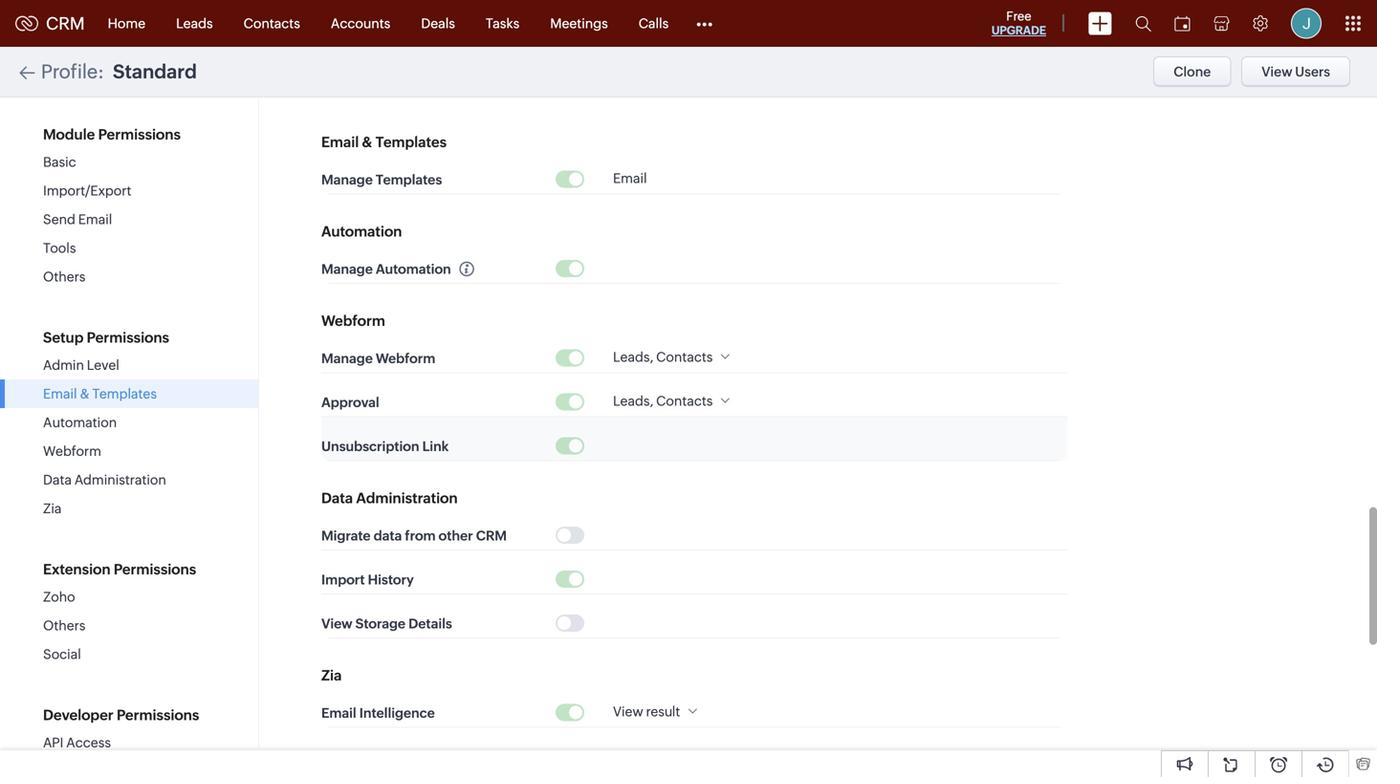 Task type: vqa. For each thing, say whether or not it's contained in the screenshot.
You
no



Task type: describe. For each thing, give the bounding box(es) containing it.
1 horizontal spatial email & templates
[[321, 134, 447, 151]]

permissions for setup permissions
[[87, 329, 169, 346]]

0 vertical spatial &
[[362, 134, 372, 151]]

data
[[373, 528, 402, 544]]

view for data administration
[[321, 616, 352, 632]]

import/export
[[43, 183, 131, 198]]

view result
[[613, 704, 680, 720]]

tasks
[[486, 16, 520, 31]]

1 manage from the top
[[321, 172, 373, 188]]

0 horizontal spatial crm
[[46, 14, 85, 33]]

zoho
[[43, 590, 75, 605]]

accounts
[[331, 16, 390, 31]]

extension permissions
[[43, 561, 196, 578]]

standard
[[113, 61, 197, 83]]

1 others from the top
[[43, 269, 85, 284]]

other
[[439, 528, 473, 544]]

accounts link
[[315, 0, 406, 46]]

migrate data from other crm
[[321, 528, 507, 544]]

import history
[[321, 572, 414, 588]]

leads, for approval
[[613, 394, 653, 409]]

admin
[[43, 358, 84, 373]]

:
[[98, 61, 104, 83]]

view users
[[1261, 64, 1330, 79]]

view users button
[[1241, 56, 1350, 87]]

approval
[[321, 395, 379, 410]]

0 vertical spatial automation
[[321, 223, 402, 240]]

home
[[108, 16, 145, 31]]

permissions for extension permissions
[[114, 561, 196, 578]]

admin level
[[43, 358, 119, 373]]

0 vertical spatial administration
[[74, 472, 166, 488]]

permissions for module permissions
[[98, 126, 181, 143]]

manage automation
[[321, 262, 451, 277]]

2 others from the top
[[43, 618, 85, 634]]

contacts link
[[228, 0, 315, 46]]

manage templates
[[321, 172, 442, 188]]

result
[[646, 704, 680, 720]]

users
[[1295, 64, 1330, 79]]

2 vertical spatial templates
[[92, 386, 157, 402]]

meetings
[[550, 16, 608, 31]]

send email
[[43, 212, 112, 227]]

unsubscription
[[321, 439, 419, 454]]

home link
[[92, 0, 161, 46]]

manage for automation
[[321, 262, 373, 277]]

profile : standard
[[41, 61, 197, 83]]

storage
[[355, 616, 405, 632]]

developer
[[43, 707, 114, 724]]

1 horizontal spatial zia
[[321, 667, 342, 684]]

calendar image
[[1174, 16, 1191, 31]]

1 vertical spatial email & templates
[[43, 386, 157, 402]]

contacts inside contacts 'link'
[[243, 16, 300, 31]]

profile image
[[1291, 8, 1322, 39]]

deals link
[[406, 0, 470, 46]]

Other Modules field
[[684, 8, 725, 39]]

access
[[66, 735, 111, 751]]

2 vertical spatial automation
[[43, 415, 117, 430]]

1 vertical spatial data
[[321, 490, 353, 507]]

1 horizontal spatial crm
[[476, 528, 507, 544]]

level
[[87, 358, 119, 373]]

crm link
[[15, 14, 85, 33]]

basic
[[43, 154, 76, 170]]

extension
[[43, 561, 111, 578]]



Task type: locate. For each thing, give the bounding box(es) containing it.
0 vertical spatial others
[[43, 269, 85, 284]]

& down admin level
[[80, 386, 90, 402]]

zia up email intelligence
[[321, 667, 342, 684]]

deals
[[421, 16, 455, 31]]

templates up manage templates
[[376, 134, 447, 151]]

administration up "extension permissions"
[[74, 472, 166, 488]]

webform up manage webform
[[321, 313, 385, 329]]

1 vertical spatial crm
[[476, 528, 507, 544]]

view left result
[[613, 704, 643, 720]]

email & templates down level
[[43, 386, 157, 402]]

search element
[[1124, 0, 1163, 47]]

0 horizontal spatial view
[[321, 616, 352, 632]]

2 vertical spatial manage
[[321, 351, 373, 366]]

1 leads, contacts from the top
[[613, 350, 713, 365]]

1 horizontal spatial &
[[362, 134, 372, 151]]

1 vertical spatial administration
[[356, 490, 458, 507]]

view inside view users button
[[1261, 64, 1292, 79]]

tasks link
[[470, 0, 535, 46]]

intelligence
[[359, 706, 435, 721]]

others up social
[[43, 618, 85, 634]]

history
[[368, 572, 414, 588]]

webform up approval
[[376, 351, 435, 366]]

data administration up data
[[321, 490, 458, 507]]

api access
[[43, 735, 111, 751]]

0 horizontal spatial data
[[43, 472, 72, 488]]

templates
[[376, 134, 447, 151], [376, 172, 442, 188], [92, 386, 157, 402]]

1 horizontal spatial administration
[[356, 490, 458, 507]]

data
[[43, 472, 72, 488], [321, 490, 353, 507]]

zia
[[43, 501, 62, 516], [321, 667, 342, 684]]

leads link
[[161, 0, 228, 46]]

automation down manage templates
[[376, 262, 451, 277]]

module permissions
[[43, 126, 181, 143]]

1 vertical spatial manage
[[321, 262, 373, 277]]

crm
[[46, 14, 85, 33], [476, 528, 507, 544]]

0 vertical spatial manage
[[321, 172, 373, 188]]

upgrade
[[991, 24, 1046, 37]]

0 vertical spatial data
[[43, 472, 72, 488]]

leads, for manage webform
[[613, 350, 653, 365]]

leads
[[176, 16, 213, 31]]

webform
[[321, 313, 385, 329], [376, 351, 435, 366], [43, 444, 101, 459]]

migrate
[[321, 528, 371, 544]]

0 horizontal spatial administration
[[74, 472, 166, 488]]

webform down admin
[[43, 444, 101, 459]]

0 vertical spatial webform
[[321, 313, 385, 329]]

permissions right the developer
[[117, 707, 199, 724]]

calls
[[638, 16, 669, 31]]

send
[[43, 212, 75, 227]]

tools
[[43, 240, 76, 256]]

view
[[1261, 64, 1292, 79], [321, 616, 352, 632], [613, 704, 643, 720]]

0 vertical spatial view
[[1261, 64, 1292, 79]]

leads, contacts
[[613, 350, 713, 365], [613, 394, 713, 409]]

social
[[43, 647, 81, 662]]

& up manage templates
[[362, 134, 372, 151]]

2 vertical spatial webform
[[43, 444, 101, 459]]

email & templates
[[321, 134, 447, 151], [43, 386, 157, 402]]

0 vertical spatial data administration
[[43, 472, 166, 488]]

data administration
[[43, 472, 166, 488], [321, 490, 458, 507]]

1 vertical spatial webform
[[376, 351, 435, 366]]

import
[[321, 572, 365, 588]]

view storage details
[[321, 616, 452, 632]]

2 leads, from the top
[[613, 394, 653, 409]]

module
[[43, 126, 95, 143]]

others
[[43, 269, 85, 284], [43, 618, 85, 634]]

0 horizontal spatial &
[[80, 386, 90, 402]]

0 vertical spatial contacts
[[243, 16, 300, 31]]

1 vertical spatial contacts
[[656, 350, 713, 365]]

manage for webform
[[321, 351, 373, 366]]

view left the storage
[[321, 616, 352, 632]]

create menu element
[[1077, 0, 1124, 46]]

2 vertical spatial view
[[613, 704, 643, 720]]

leads, contacts for manage webform
[[613, 350, 713, 365]]

clone
[[1174, 64, 1211, 79]]

permissions down the standard
[[98, 126, 181, 143]]

permissions up level
[[87, 329, 169, 346]]

email intelligence
[[321, 706, 435, 721]]

1 vertical spatial zia
[[321, 667, 342, 684]]

0 vertical spatial leads, contacts
[[613, 350, 713, 365]]

contacts for manage webform
[[656, 350, 713, 365]]

1 vertical spatial view
[[321, 616, 352, 632]]

others down tools
[[43, 269, 85, 284]]

crm right logo
[[46, 14, 85, 33]]

view for zia
[[613, 704, 643, 720]]

1 vertical spatial automation
[[376, 262, 451, 277]]

0 horizontal spatial data administration
[[43, 472, 166, 488]]

3 manage from the top
[[321, 351, 373, 366]]

0 vertical spatial email & templates
[[321, 134, 447, 151]]

templates down level
[[92, 386, 157, 402]]

administration
[[74, 472, 166, 488], [356, 490, 458, 507]]

automation down admin level
[[43, 415, 117, 430]]

1 horizontal spatial data administration
[[321, 490, 458, 507]]

1 vertical spatial data administration
[[321, 490, 458, 507]]

&
[[362, 134, 372, 151], [80, 386, 90, 402]]

clone button
[[1153, 56, 1231, 87]]

details
[[408, 616, 452, 632]]

2 horizontal spatial view
[[1261, 64, 1292, 79]]

manage
[[321, 172, 373, 188], [321, 262, 373, 277], [321, 351, 373, 366]]

0 horizontal spatial zia
[[43, 501, 62, 516]]

0 vertical spatial crm
[[46, 14, 85, 33]]

logo image
[[15, 16, 38, 31]]

administration up migrate data from other crm
[[356, 490, 458, 507]]

email & templates up manage templates
[[321, 134, 447, 151]]

1 horizontal spatial view
[[613, 704, 643, 720]]

search image
[[1135, 15, 1151, 32]]

developer permissions
[[43, 707, 199, 724]]

contacts
[[243, 16, 300, 31], [656, 350, 713, 365], [656, 394, 713, 409]]

crm right other
[[476, 528, 507, 544]]

manage webform
[[321, 351, 435, 366]]

1 vertical spatial templates
[[376, 172, 442, 188]]

create menu image
[[1088, 12, 1112, 35]]

2 leads, contacts from the top
[[613, 394, 713, 409]]

0 horizontal spatial email & templates
[[43, 386, 157, 402]]

permissions for developer permissions
[[117, 707, 199, 724]]

calls link
[[623, 0, 684, 46]]

1 horizontal spatial data
[[321, 490, 353, 507]]

free upgrade
[[991, 9, 1046, 37]]

email
[[321, 134, 359, 151], [613, 171, 647, 186], [78, 212, 112, 227], [43, 386, 77, 402], [321, 706, 356, 721]]

0 vertical spatial leads,
[[613, 350, 653, 365]]

data up migrate
[[321, 490, 353, 507]]

contacts for approval
[[656, 394, 713, 409]]

templates up manage automation at the top
[[376, 172, 442, 188]]

0 vertical spatial zia
[[43, 501, 62, 516]]

meetings link
[[535, 0, 623, 46]]

zia up extension on the left bottom of the page
[[43, 501, 62, 516]]

from
[[405, 528, 436, 544]]

2 vertical spatial contacts
[[656, 394, 713, 409]]

setup
[[43, 329, 84, 346]]

leads, contacts for approval
[[613, 394, 713, 409]]

api
[[43, 735, 63, 751]]

automation up manage automation at the top
[[321, 223, 402, 240]]

1 vertical spatial leads,
[[613, 394, 653, 409]]

profile element
[[1279, 0, 1333, 46]]

leads,
[[613, 350, 653, 365], [613, 394, 653, 409]]

permissions
[[98, 126, 181, 143], [87, 329, 169, 346], [114, 561, 196, 578], [117, 707, 199, 724]]

view left users
[[1261, 64, 1292, 79]]

data up extension on the left bottom of the page
[[43, 472, 72, 488]]

link
[[422, 439, 449, 454]]

1 leads, from the top
[[613, 350, 653, 365]]

0 vertical spatial templates
[[376, 134, 447, 151]]

unsubscription link
[[321, 439, 449, 454]]

profile
[[41, 61, 98, 83]]

setup permissions
[[43, 329, 169, 346]]

free
[[1006, 9, 1031, 23]]

2 manage from the top
[[321, 262, 373, 277]]

1 vertical spatial leads, contacts
[[613, 394, 713, 409]]

data administration up "extension permissions"
[[43, 472, 166, 488]]

1 vertical spatial &
[[80, 386, 90, 402]]

automation
[[321, 223, 402, 240], [376, 262, 451, 277], [43, 415, 117, 430]]

permissions right extension on the left bottom of the page
[[114, 561, 196, 578]]

1 vertical spatial others
[[43, 618, 85, 634]]



